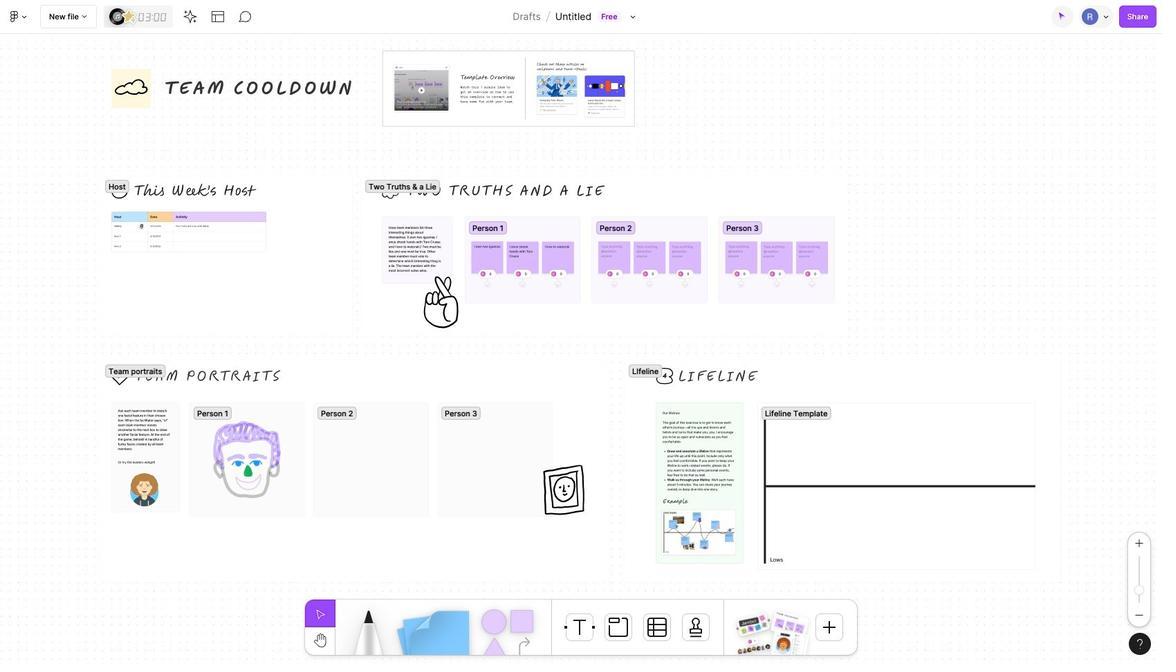 Task type: describe. For each thing, give the bounding box(es) containing it.
view comments image
[[239, 10, 253, 24]]

File name text field
[[555, 8, 593, 26]]



Task type: locate. For each thing, give the bounding box(es) containing it.
help image
[[1138, 640, 1143, 649]]

main toolbar region
[[0, 0, 1163, 34]]

multiplayer tools image
[[1102, 0, 1113, 33]]

team cooldown image
[[771, 610, 810, 639]]



Task type: vqa. For each thing, say whether or not it's contained in the screenshot.
the Help image
yes



